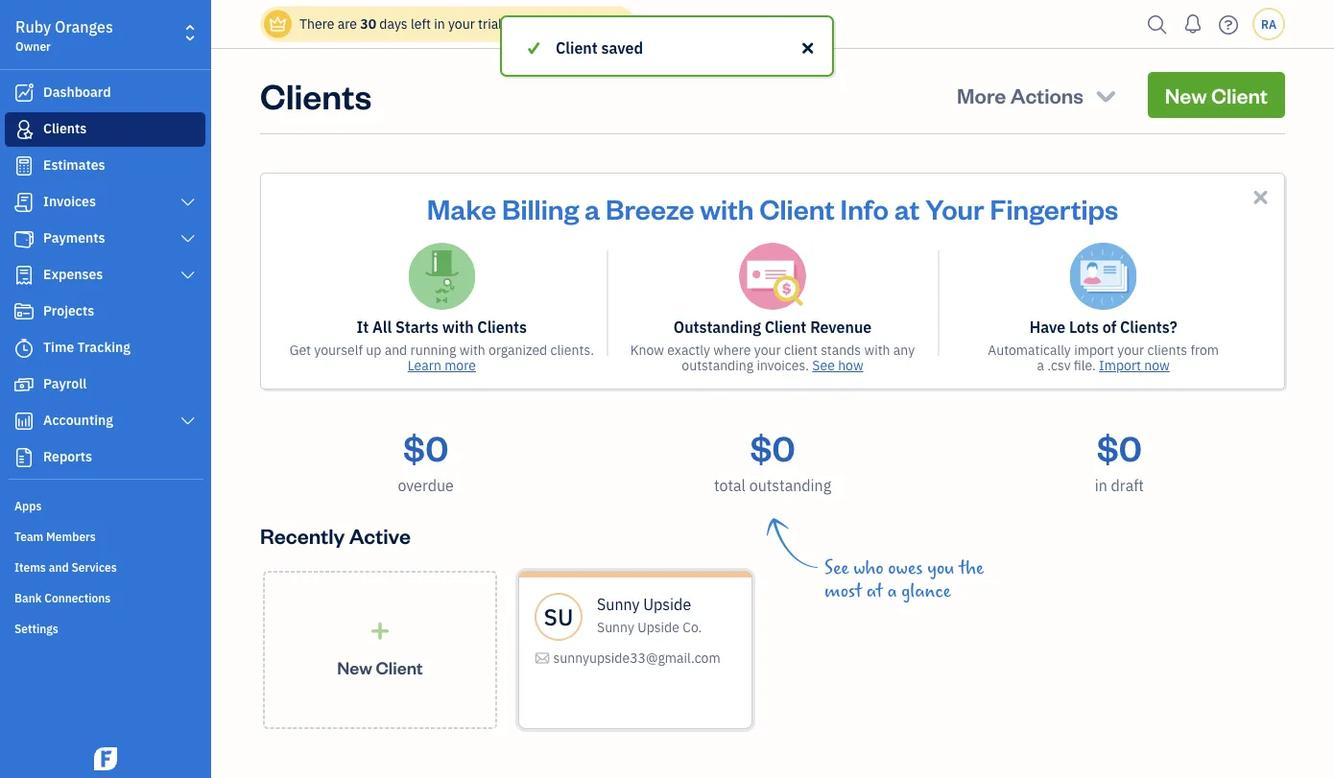 Task type: describe. For each thing, give the bounding box(es) containing it.
sunnyupside33@gmail.com
[[553, 649, 720, 667]]

main element
[[0, 0, 259, 778]]

estimates link
[[5, 149, 205, 183]]

items and services
[[14, 560, 117, 575]]

recently active
[[260, 522, 411, 549]]

upgrade account link
[[509, 15, 620, 33]]

accounting
[[43, 411, 113, 429]]

import
[[1099, 357, 1141, 374]]

go to help image
[[1213, 10, 1244, 39]]

bank connections
[[14, 590, 111, 606]]

bank
[[14, 590, 42, 606]]

payroll
[[43, 375, 87, 393]]

ra
[[1261, 16, 1277, 32]]

starts
[[395, 317, 439, 337]]

client
[[784, 341, 818, 359]]

sunny upside sunny upside co.
[[597, 595, 702, 636]]

with right breeze
[[700, 190, 754, 226]]

projects link
[[5, 295, 205, 329]]

tracking
[[77, 338, 131, 356]]

it all starts with clients get yourself up and running with organized clients. learn more
[[290, 317, 594, 374]]

1 sunny from the top
[[597, 595, 640, 615]]

have
[[1030, 317, 1066, 337]]

dashboard image
[[12, 84, 36, 103]]

timer image
[[12, 339, 36, 358]]

see for see how
[[812, 357, 835, 374]]

ruby
[[15, 17, 51, 37]]

team members link
[[5, 521, 205, 550]]

0 horizontal spatial in
[[434, 15, 445, 33]]

$0 in draft
[[1095, 424, 1144, 496]]

client inside status
[[556, 38, 598, 58]]

organized
[[489, 341, 547, 359]]

import
[[1074, 341, 1114, 359]]

1 vertical spatial upside
[[637, 619, 679, 636]]

client left info
[[759, 190, 835, 226]]

$0 overdue
[[398, 424, 454, 496]]

owner
[[15, 38, 51, 54]]

any
[[893, 341, 915, 359]]

more
[[445, 357, 476, 374]]

trial.
[[478, 15, 506, 33]]

client down go to help icon
[[1211, 81, 1268, 108]]

billing
[[502, 190, 579, 226]]

payments
[[43, 229, 105, 247]]

your for there
[[448, 15, 475, 33]]

members
[[46, 529, 96, 544]]

chevron large down image for accounting
[[179, 414, 197, 429]]

how
[[838, 357, 863, 374]]

more actions button
[[940, 72, 1136, 118]]

1 vertical spatial new
[[337, 656, 372, 679]]

plus image
[[369, 621, 391, 641]]

recently
[[260, 522, 345, 549]]

team
[[14, 529, 43, 544]]

clients inside clients link
[[43, 119, 87, 137]]

overdue
[[398, 476, 454, 496]]

services
[[71, 560, 117, 575]]

settings link
[[5, 613, 205, 642]]

a inside have lots of clients? automatically import your clients from a .csv file. import now
[[1037, 357, 1044, 374]]

clients inside it all starts with clients get yourself up and running with organized clients. learn more
[[477, 317, 527, 337]]

oranges
[[55, 17, 113, 37]]

total
[[714, 476, 746, 496]]

the
[[959, 558, 984, 579]]

your for have
[[1117, 341, 1144, 359]]

1 vertical spatial new client link
[[263, 571, 497, 729]]

chevron large down image for expenses
[[179, 268, 197, 283]]

upgrade
[[513, 15, 566, 33]]

clients link
[[5, 112, 205, 147]]

most
[[824, 581, 862, 602]]

invoices.
[[757, 357, 809, 374]]

active
[[349, 522, 411, 549]]

yourself
[[314, 341, 363, 359]]

time tracking link
[[5, 331, 205, 366]]

who
[[853, 558, 884, 579]]

actions
[[1010, 81, 1084, 108]]

0 vertical spatial a
[[585, 190, 600, 226]]

from
[[1191, 341, 1219, 359]]

know exactly where your client stands with any outstanding invoices.
[[630, 341, 915, 374]]

outstanding
[[674, 317, 761, 337]]

invoices
[[43, 192, 96, 210]]

connections
[[44, 590, 111, 606]]

get
[[290, 341, 311, 359]]

with right running
[[459, 341, 485, 359]]

settings
[[14, 621, 58, 636]]

are
[[338, 15, 357, 33]]

revenue
[[810, 317, 872, 337]]

time tracking
[[43, 338, 131, 356]]

money image
[[12, 375, 36, 394]]

reports link
[[5, 441, 205, 475]]

chart image
[[12, 412, 36, 431]]

ra button
[[1253, 8, 1285, 40]]

freshbooks image
[[90, 748, 121, 771]]

in inside $0 in draft
[[1095, 476, 1107, 496]]



Task type: locate. For each thing, give the bounding box(es) containing it.
it
[[357, 317, 369, 337]]

0 vertical spatial clients
[[260, 72, 372, 118]]

$0
[[403, 424, 448, 470], [750, 424, 795, 470], [1097, 424, 1142, 470]]

0 vertical spatial chevron large down image
[[179, 195, 197, 210]]

automatically
[[988, 341, 1071, 359]]

where
[[713, 341, 751, 359]]

clients down there
[[260, 72, 372, 118]]

close image inside client saved status
[[799, 36, 817, 60]]

su
[[544, 602, 573, 632]]

clients up estimates
[[43, 119, 87, 137]]

1 vertical spatial new client
[[337, 656, 423, 679]]

2 horizontal spatial $0
[[1097, 424, 1142, 470]]

running
[[410, 341, 456, 359]]

client saved
[[556, 38, 643, 58]]

$0 for $0 in draft
[[1097, 424, 1142, 470]]

stands
[[821, 341, 861, 359]]

co.
[[683, 619, 702, 636]]

in left "draft"
[[1095, 476, 1107, 496]]

lots
[[1069, 317, 1099, 337]]

a down owes
[[887, 581, 897, 602]]

0 vertical spatial close image
[[799, 36, 817, 60]]

draft
[[1111, 476, 1144, 496]]

2 $0 from the left
[[750, 424, 795, 470]]

outstanding
[[682, 357, 754, 374], [749, 476, 831, 496]]

you
[[927, 558, 955, 579]]

and right up
[[385, 341, 407, 359]]

chevron large down image inside "invoices" link
[[179, 195, 197, 210]]

and inside it all starts with clients get yourself up and running with organized clients. learn more
[[385, 341, 407, 359]]

client down plus icon
[[376, 656, 423, 679]]

projects
[[43, 302, 94, 320]]

1 horizontal spatial at
[[894, 190, 920, 226]]

estimates
[[43, 156, 105, 174]]

your
[[925, 190, 984, 226]]

upside up co.
[[643, 595, 691, 615]]

client saved status
[[0, 15, 1334, 77]]

new down notifications icon on the right top of the page
[[1165, 81, 1207, 108]]

0 vertical spatial in
[[434, 15, 445, 33]]

client down upgrade account link
[[556, 38, 598, 58]]

search image
[[1142, 10, 1173, 39]]

1 horizontal spatial $0
[[750, 424, 795, 470]]

0 horizontal spatial close image
[[799, 36, 817, 60]]

$0 up overdue at bottom left
[[403, 424, 448, 470]]

1 vertical spatial chevron large down image
[[179, 268, 197, 283]]

30
[[360, 15, 376, 33]]

have lots of clients? automatically import your clients from a .csv file. import now
[[988, 317, 1219, 374]]

chevron large down image
[[179, 231, 197, 247]]

report image
[[12, 448, 36, 467]]

$0 for $0 overdue
[[403, 424, 448, 470]]

it all starts with clients image
[[408, 243, 475, 310]]

0 vertical spatial and
[[385, 341, 407, 359]]

client up client on the top right of the page
[[765, 317, 807, 337]]

$0 up "draft"
[[1097, 424, 1142, 470]]

chevron large down image down chevron large down icon
[[179, 268, 197, 283]]

1 $0 from the left
[[403, 424, 448, 470]]

1 horizontal spatial and
[[385, 341, 407, 359]]

0 vertical spatial new client
[[1165, 81, 1268, 108]]

there
[[299, 15, 334, 33]]

account
[[569, 15, 620, 33]]

up
[[366, 341, 381, 359]]

$0 total outstanding
[[714, 424, 831, 496]]

payroll link
[[5, 368, 205, 402]]

2 horizontal spatial clients
[[477, 317, 527, 337]]

chevron large down image up chevron large down icon
[[179, 195, 197, 210]]

0 vertical spatial see
[[812, 357, 835, 374]]

envelope image
[[535, 647, 550, 670]]

0 horizontal spatial a
[[585, 190, 600, 226]]

estimate image
[[12, 156, 36, 176]]

your inside have lots of clients? automatically import your clients from a .csv file. import now
[[1117, 341, 1144, 359]]

clients up organized
[[477, 317, 527, 337]]

there are 30 days left in your trial. upgrade account
[[299, 15, 620, 33]]

clients
[[260, 72, 372, 118], [43, 119, 87, 137], [477, 317, 527, 337]]

sunny
[[597, 595, 640, 615], [597, 619, 634, 636]]

at right info
[[894, 190, 920, 226]]

new client link
[[1148, 72, 1285, 118], [263, 571, 497, 729]]

project image
[[12, 302, 36, 322]]

2 chevron large down image from the top
[[179, 268, 197, 283]]

1 vertical spatial a
[[1037, 357, 1044, 374]]

2 vertical spatial clients
[[477, 317, 527, 337]]

$0 down invoices.
[[750, 424, 795, 470]]

see how
[[812, 357, 863, 374]]

invoice image
[[12, 193, 36, 212]]

see who owes you the most at a glance
[[824, 558, 984, 602]]

see for see who owes you the most at a glance
[[824, 558, 849, 579]]

1 horizontal spatial clients
[[260, 72, 372, 118]]

now
[[1144, 357, 1170, 374]]

new client down plus icon
[[337, 656, 423, 679]]

1 vertical spatial close image
[[1250, 186, 1272, 208]]

chevrondown image
[[1093, 82, 1119, 108]]

chevron large down image down "payroll" link
[[179, 414, 197, 429]]

your inside know exactly where your client stands with any outstanding invoices.
[[754, 341, 781, 359]]

clients?
[[1120, 317, 1177, 337]]

0 horizontal spatial new client
[[337, 656, 423, 679]]

learn
[[408, 357, 441, 374]]

0 horizontal spatial new client link
[[263, 571, 497, 729]]

0 vertical spatial at
[[894, 190, 920, 226]]

chevron large down image inside expenses link
[[179, 268, 197, 283]]

with up running
[[442, 317, 474, 337]]

see
[[812, 357, 835, 374], [824, 558, 849, 579]]

your down clients?
[[1117, 341, 1144, 359]]

bank connections link
[[5, 583, 205, 611]]

see left how
[[812, 357, 835, 374]]

0 horizontal spatial at
[[866, 581, 883, 602]]

2 vertical spatial chevron large down image
[[179, 414, 197, 429]]

a left .csv at the right
[[1037, 357, 1044, 374]]

outstanding right total
[[749, 476, 831, 496]]

dashboard link
[[5, 76, 205, 110]]

outstanding client revenue image
[[739, 243, 806, 310]]

team members
[[14, 529, 96, 544]]

have lots of clients? image
[[1070, 243, 1137, 310]]

crown image
[[268, 14, 288, 34]]

a right billing
[[585, 190, 600, 226]]

.csv
[[1047, 357, 1071, 374]]

3 $0 from the left
[[1097, 424, 1142, 470]]

at down the who
[[866, 581, 883, 602]]

close image
[[799, 36, 817, 60], [1250, 186, 1272, 208]]

with inside know exactly where your client stands with any outstanding invoices.
[[864, 341, 890, 359]]

1 vertical spatial at
[[866, 581, 883, 602]]

0 horizontal spatial clients
[[43, 119, 87, 137]]

chevron large down image inside "accounting" link
[[179, 414, 197, 429]]

$0 inside $0 total outstanding
[[750, 424, 795, 470]]

chevron large down image for invoices
[[179, 195, 197, 210]]

new client down go to help icon
[[1165, 81, 1268, 108]]

0 horizontal spatial $0
[[403, 424, 448, 470]]

fingertips
[[990, 190, 1118, 226]]

make billing a breeze with client info at your fingertips
[[427, 190, 1118, 226]]

1 horizontal spatial a
[[887, 581, 897, 602]]

a
[[585, 190, 600, 226], [1037, 357, 1044, 374], [887, 581, 897, 602]]

items
[[14, 560, 46, 575]]

info
[[840, 190, 889, 226]]

client image
[[12, 120, 36, 139]]

2 sunny from the top
[[597, 619, 634, 636]]

and right items
[[49, 560, 69, 575]]

3 chevron large down image from the top
[[179, 414, 197, 429]]

saved
[[601, 38, 643, 58]]

1 vertical spatial outstanding
[[749, 476, 831, 496]]

1 horizontal spatial your
[[754, 341, 781, 359]]

1 horizontal spatial new
[[1165, 81, 1207, 108]]

chevron large down image
[[179, 195, 197, 210], [179, 268, 197, 283], [179, 414, 197, 429]]

0 horizontal spatial new
[[337, 656, 372, 679]]

outstanding inside $0 total outstanding
[[749, 476, 831, 496]]

$0 for $0 total outstanding
[[750, 424, 795, 470]]

2 horizontal spatial your
[[1117, 341, 1144, 359]]

in right the left
[[434, 15, 445, 33]]

apps
[[14, 498, 42, 513]]

2 vertical spatial a
[[887, 581, 897, 602]]

outstanding down outstanding
[[682, 357, 754, 374]]

upside
[[643, 595, 691, 615], [637, 619, 679, 636]]

new client
[[1165, 81, 1268, 108], [337, 656, 423, 679]]

0 vertical spatial outstanding
[[682, 357, 754, 374]]

$0 inside $0 in draft
[[1097, 424, 1142, 470]]

dashboard
[[43, 83, 111, 101]]

0 horizontal spatial your
[[448, 15, 475, 33]]

new down plus icon
[[337, 656, 372, 679]]

0 vertical spatial sunny
[[597, 595, 640, 615]]

a inside see who owes you the most at a glance
[[887, 581, 897, 602]]

1 horizontal spatial new client
[[1165, 81, 1268, 108]]

glance
[[901, 581, 951, 602]]

upside left co.
[[637, 619, 679, 636]]

of
[[1103, 317, 1117, 337]]

make
[[427, 190, 496, 226]]

with left any
[[864, 341, 890, 359]]

breeze
[[606, 190, 694, 226]]

outstanding inside know exactly where your client stands with any outstanding invoices.
[[682, 357, 754, 374]]

your down outstanding client revenue
[[754, 341, 781, 359]]

payment image
[[12, 229, 36, 249]]

in
[[434, 15, 445, 33], [1095, 476, 1107, 496]]

0 vertical spatial new client link
[[1148, 72, 1285, 118]]

0 horizontal spatial and
[[49, 560, 69, 575]]

expenses
[[43, 265, 103, 283]]

1 vertical spatial sunny
[[597, 619, 634, 636]]

clients
[[1147, 341, 1187, 359]]

clients.
[[550, 341, 594, 359]]

1 vertical spatial clients
[[43, 119, 87, 137]]

expense image
[[12, 266, 36, 285]]

1 chevron large down image from the top
[[179, 195, 197, 210]]

and
[[385, 341, 407, 359], [49, 560, 69, 575]]

and inside main element
[[49, 560, 69, 575]]

exactly
[[667, 341, 710, 359]]

notifications image
[[1178, 5, 1208, 43]]

your left 'trial.'
[[448, 15, 475, 33]]

items and services link
[[5, 552, 205, 581]]

1 horizontal spatial close image
[[1250, 186, 1272, 208]]

2 horizontal spatial a
[[1037, 357, 1044, 374]]

$0 inside $0 overdue
[[403, 424, 448, 470]]

0 vertical spatial upside
[[643, 595, 691, 615]]

0 vertical spatial new
[[1165, 81, 1207, 108]]

1 vertical spatial in
[[1095, 476, 1107, 496]]

invoices link
[[5, 185, 205, 220]]

1 vertical spatial and
[[49, 560, 69, 575]]

apps link
[[5, 490, 205, 519]]

more actions
[[957, 81, 1084, 108]]

1 vertical spatial see
[[824, 558, 849, 579]]

left
[[411, 15, 431, 33]]

outstanding client revenue
[[674, 317, 872, 337]]

ruby oranges owner
[[15, 17, 113, 54]]

days
[[379, 15, 408, 33]]

see up most
[[824, 558, 849, 579]]

time
[[43, 338, 74, 356]]

1 horizontal spatial in
[[1095, 476, 1107, 496]]

know
[[630, 341, 664, 359]]

check image
[[525, 36, 543, 60]]

see inside see who owes you the most at a glance
[[824, 558, 849, 579]]

at inside see who owes you the most at a glance
[[866, 581, 883, 602]]

1 horizontal spatial new client link
[[1148, 72, 1285, 118]]

accounting link
[[5, 404, 205, 439]]



Task type: vqa. For each thing, say whether or not it's contained in the screenshot.
is
no



